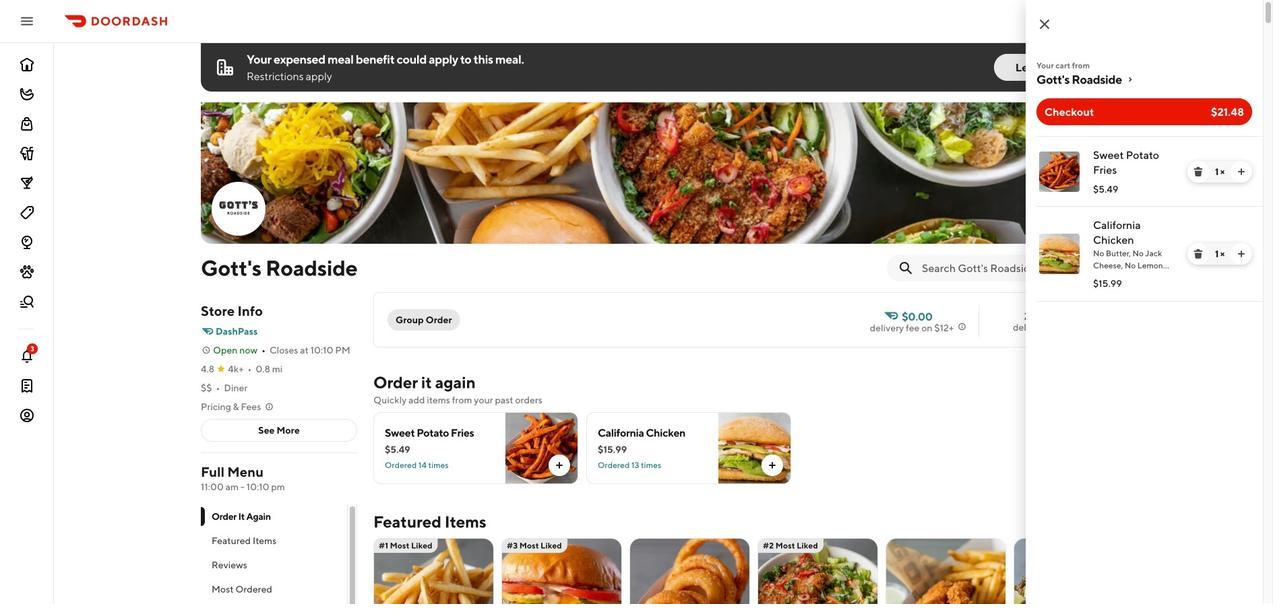 Task type: describe. For each thing, give the bounding box(es) containing it.
fries image
[[374, 539, 494, 605]]

onion rings image
[[631, 539, 750, 605]]

open menu image
[[19, 13, 35, 29]]

vietnamese chicken salad image
[[759, 539, 878, 605]]

sweet potato fries image
[[1040, 152, 1080, 192]]

add item to cart image
[[554, 461, 565, 471]]

add one to cart image for california chicken image's 'remove item from cart' icon
[[1237, 249, 1248, 260]]

remove item from cart image for sweet potato fries image
[[1194, 167, 1205, 177]]

fried brussels sprouts image
[[1015, 539, 1134, 605]]

1 heading from the top
[[374, 372, 476, 394]]

2 heading from the top
[[374, 512, 487, 533]]



Task type: locate. For each thing, give the bounding box(es) containing it.
2 remove item from cart image from the top
[[1194, 249, 1205, 260]]

list
[[1026, 136, 1264, 302]]

2 add one to cart image from the top
[[1237, 249, 1248, 260]]

1 vertical spatial heading
[[374, 512, 487, 533]]

cheeseburger image
[[502, 539, 622, 605]]

Item Search search field
[[923, 261, 1106, 276]]

1 vertical spatial add one to cart image
[[1237, 249, 1248, 260]]

remove item from cart image for california chicken image
[[1194, 249, 1205, 260]]

close image
[[1037, 16, 1053, 32]]

add one to cart image
[[1237, 167, 1248, 177], [1237, 249, 1248, 260]]

1 vertical spatial remove item from cart image
[[1194, 249, 1205, 260]]

0 vertical spatial heading
[[374, 372, 476, 394]]

0 vertical spatial add one to cart image
[[1237, 167, 1248, 177]]

chicken tenders image
[[887, 539, 1006, 605]]

heading
[[374, 372, 476, 394], [374, 512, 487, 533]]

0 vertical spatial remove item from cart image
[[1194, 167, 1205, 177]]

remove item from cart image
[[1194, 167, 1205, 177], [1194, 249, 1205, 260]]

california chicken image
[[1040, 234, 1080, 274]]

add one to cart image for 'remove item from cart' icon corresponding to sweet potato fries image
[[1237, 167, 1248, 177]]

1 remove item from cart image from the top
[[1194, 167, 1205, 177]]

1 add one to cart image from the top
[[1237, 167, 1248, 177]]

add item to cart image
[[767, 461, 778, 471]]

gott's roadside image
[[201, 103, 1117, 244], [213, 183, 264, 235]]



Task type: vqa. For each thing, say whether or not it's contained in the screenshot.
the bottom Griddle Specialties
no



